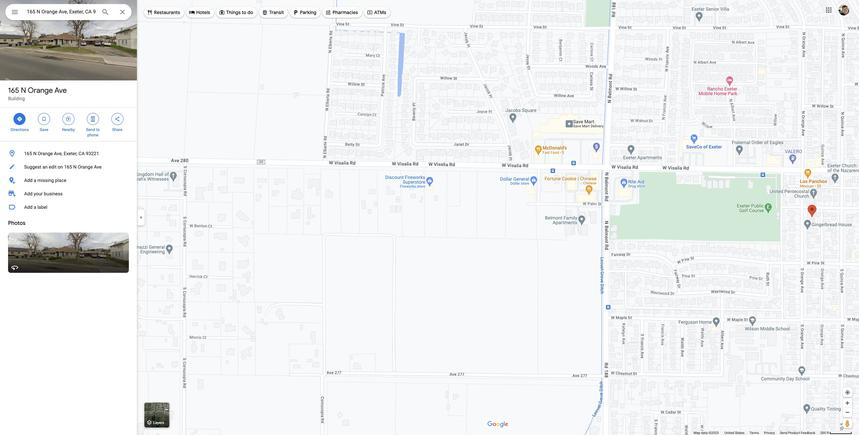 Task type: describe. For each thing, give the bounding box(es) containing it.
show your location image
[[845, 390, 851, 396]]

a for missing
[[34, 178, 36, 183]]

send to phone
[[86, 128, 100, 138]]

terms
[[750, 432, 759, 435]]

exeter,
[[64, 151, 77, 156]]

 things to do
[[219, 9, 253, 16]]

165 n orange ave building
[[8, 86, 67, 101]]

n for ave
[[21, 86, 26, 95]]

to inside send to phone
[[96, 128, 100, 132]]

165 n orange ave, exeter, ca 93221
[[24, 151, 99, 156]]

orange for ave,
[[38, 151, 53, 156]]


[[262, 9, 268, 16]]

suggest
[[24, 164, 41, 170]]

send for send product feedback
[[780, 432, 788, 435]]

 atms
[[367, 9, 386, 16]]

 pharmacies
[[325, 9, 358, 16]]

©2023
[[709, 432, 719, 435]]

add a label button
[[0, 201, 137, 214]]

united states button
[[725, 431, 745, 436]]

missing
[[37, 178, 54, 183]]


[[65, 115, 71, 123]]

2 vertical spatial 165
[[64, 164, 72, 170]]


[[41, 115, 47, 123]]

add a missing place
[[24, 178, 66, 183]]

transit
[[269, 9, 284, 15]]

restaurants
[[154, 9, 180, 15]]

200 ft
[[821, 432, 829, 435]]

united states
[[725, 432, 745, 435]]

on
[[58, 164, 63, 170]]


[[90, 115, 96, 123]]

collapse side panel image
[[137, 214, 145, 222]]

save
[[40, 128, 48, 132]]

165 for ave,
[[24, 151, 32, 156]]

add your business
[[24, 191, 63, 197]]

map data ©2023
[[694, 432, 720, 435]]

send for send to phone
[[86, 128, 95, 132]]

parking
[[300, 9, 317, 15]]

200
[[821, 432, 826, 435]]

none field inside 165 n orange ave, exeter, ca 93221 field
[[27, 8, 96, 16]]

200 ft button
[[821, 432, 852, 435]]

165 for ave
[[8, 86, 19, 95]]

building
[[8, 96, 25, 101]]

business
[[44, 191, 63, 197]]

photos
[[8, 220, 25, 227]]


[[147, 9, 153, 16]]

 hotels
[[189, 9, 210, 16]]

pharmacies
[[333, 9, 358, 15]]

google maps element
[[0, 0, 859, 436]]

your
[[34, 191, 43, 197]]

send product feedback
[[780, 432, 816, 435]]

n for ave,
[[33, 151, 37, 156]]

edit
[[49, 164, 57, 170]]

zoom in image
[[845, 401, 850, 406]]

suggest an edit on 165 n orange ave
[[24, 164, 102, 170]]


[[189, 9, 195, 16]]

 button
[[5, 4, 24, 21]]



Task type: locate. For each thing, give the bounding box(es) containing it.
add a missing place button
[[0, 174, 137, 187]]


[[11, 7, 19, 17]]

privacy button
[[764, 431, 775, 436]]

an
[[42, 164, 48, 170]]

165 inside 165 n orange ave building
[[8, 86, 19, 95]]

1 horizontal spatial ave
[[94, 164, 102, 170]]

1 horizontal spatial to
[[242, 9, 246, 15]]

None field
[[27, 8, 96, 16]]

atms
[[374, 9, 386, 15]]

n up "building"
[[21, 86, 26, 95]]

add left "label"
[[24, 205, 33, 210]]

share
[[112, 128, 122, 132]]

n up suggest
[[33, 151, 37, 156]]

phone
[[87, 133, 98, 138]]

ft
[[827, 432, 829, 435]]

send left product
[[780, 432, 788, 435]]

1 vertical spatial send
[[780, 432, 788, 435]]

3 add from the top
[[24, 205, 33, 210]]

1 vertical spatial ave
[[94, 164, 102, 170]]

add left the 'your'
[[24, 191, 33, 197]]

165 n orange ave, exeter, ca 93221 button
[[0, 147, 137, 160]]

165 N Orange Ave, Exeter, CA 93221 field
[[5, 4, 132, 20]]

 restaurants
[[147, 9, 180, 16]]

0 vertical spatial send
[[86, 128, 95, 132]]

feedback
[[801, 432, 816, 435]]

165
[[8, 86, 19, 95], [24, 151, 32, 156], [64, 164, 72, 170]]

zoom out image
[[845, 411, 850, 416]]

165 up "building"
[[8, 86, 19, 95]]

2 a from the top
[[34, 205, 36, 210]]

1 horizontal spatial 165
[[24, 151, 32, 156]]

to
[[242, 9, 246, 15], [96, 128, 100, 132]]

privacy
[[764, 432, 775, 435]]

2 add from the top
[[24, 191, 33, 197]]

footer containing map data ©2023
[[694, 431, 821, 436]]

actions for 165 n orange ave region
[[0, 108, 137, 141]]

2 vertical spatial add
[[24, 205, 33, 210]]

0 horizontal spatial 165
[[8, 86, 19, 95]]

show street view coverage image
[[843, 419, 853, 429]]

add for add your business
[[24, 191, 33, 197]]

product
[[789, 432, 800, 435]]

0 vertical spatial to
[[242, 9, 246, 15]]

1 add from the top
[[24, 178, 33, 183]]

1 vertical spatial to
[[96, 128, 100, 132]]

 parking
[[293, 9, 317, 16]]

2 horizontal spatial n
[[73, 164, 77, 170]]


[[367, 9, 373, 16]]

2 vertical spatial n
[[73, 164, 77, 170]]

things
[[226, 9, 241, 15]]

1 vertical spatial a
[[34, 205, 36, 210]]

0 horizontal spatial send
[[86, 128, 95, 132]]

0 vertical spatial ave
[[54, 86, 67, 95]]

1 horizontal spatial n
[[33, 151, 37, 156]]

a for label
[[34, 205, 36, 210]]

 transit
[[262, 9, 284, 16]]

ave inside button
[[94, 164, 102, 170]]

send inside send to phone
[[86, 128, 95, 132]]

orange inside 165 n orange ave building
[[28, 86, 53, 95]]

add for add a missing place
[[24, 178, 33, 183]]

footer inside the google maps element
[[694, 431, 821, 436]]

165 right on
[[64, 164, 72, 170]]

0 horizontal spatial n
[[21, 86, 26, 95]]

to inside  things to do
[[242, 9, 246, 15]]

send inside button
[[780, 432, 788, 435]]

a inside 'add a missing place' "button"
[[34, 178, 36, 183]]

n inside 165 n orange ave building
[[21, 86, 26, 95]]

ave
[[54, 86, 67, 95], [94, 164, 102, 170]]

label
[[37, 205, 47, 210]]

0 horizontal spatial to
[[96, 128, 100, 132]]

add for add a label
[[24, 205, 33, 210]]

a inside add a label button
[[34, 205, 36, 210]]

0 horizontal spatial ave
[[54, 86, 67, 95]]

n down exeter, at the left of page
[[73, 164, 77, 170]]

do
[[247, 9, 253, 15]]

0 vertical spatial 165
[[8, 86, 19, 95]]

93221
[[86, 151, 99, 156]]

send up phone
[[86, 128, 95, 132]]

map
[[694, 432, 701, 435]]

ca
[[79, 151, 85, 156]]

add down suggest
[[24, 178, 33, 183]]


[[293, 9, 299, 16]]

orange down ca
[[78, 164, 93, 170]]

1 vertical spatial add
[[24, 191, 33, 197]]

0 vertical spatial n
[[21, 86, 26, 95]]

2 vertical spatial orange
[[78, 164, 93, 170]]

add inside button
[[24, 205, 33, 210]]

united
[[725, 432, 734, 435]]

nearby
[[62, 128, 75, 132]]

terms button
[[750, 431, 759, 436]]

add your business link
[[0, 187, 137, 201]]

ave inside 165 n orange ave building
[[54, 86, 67, 95]]

add a label
[[24, 205, 47, 210]]

orange for ave
[[28, 86, 53, 95]]

directions
[[11, 128, 29, 132]]

orange left ave,
[[38, 151, 53, 156]]


[[325, 9, 331, 16]]

to left 'do'
[[242, 9, 246, 15]]

add inside "button"
[[24, 178, 33, 183]]

ave down '93221'
[[94, 164, 102, 170]]

states
[[735, 432, 745, 435]]

ave up 
[[54, 86, 67, 95]]

1 vertical spatial orange
[[38, 151, 53, 156]]

0 vertical spatial add
[[24, 178, 33, 183]]

ave,
[[54, 151, 63, 156]]

a left "label"
[[34, 205, 36, 210]]


[[219, 9, 225, 16]]

1 a from the top
[[34, 178, 36, 183]]

send product feedback button
[[780, 431, 816, 436]]

add
[[24, 178, 33, 183], [24, 191, 33, 197], [24, 205, 33, 210]]

165 up suggest
[[24, 151, 32, 156]]

data
[[701, 432, 708, 435]]

2 horizontal spatial 165
[[64, 164, 72, 170]]

place
[[55, 178, 66, 183]]

 search field
[[5, 4, 132, 21]]

hotels
[[196, 9, 210, 15]]

to up phone
[[96, 128, 100, 132]]

0 vertical spatial orange
[[28, 86, 53, 95]]

suggest an edit on 165 n orange ave button
[[0, 160, 137, 174]]

1 vertical spatial n
[[33, 151, 37, 156]]

1 vertical spatial 165
[[24, 151, 32, 156]]


[[17, 115, 23, 123]]

google account: ben chafik  
(ben.chafik@adept.ai) image
[[839, 5, 850, 15]]

a
[[34, 178, 36, 183], [34, 205, 36, 210]]

layers
[[153, 421, 164, 426]]

a left missing
[[34, 178, 36, 183]]

165 n orange ave main content
[[0, 0, 137, 436]]

orange
[[28, 86, 53, 95], [38, 151, 53, 156], [78, 164, 93, 170]]

orange up 
[[28, 86, 53, 95]]

send
[[86, 128, 95, 132], [780, 432, 788, 435]]

footer
[[694, 431, 821, 436]]

n
[[21, 86, 26, 95], [33, 151, 37, 156], [73, 164, 77, 170]]

1 horizontal spatial send
[[780, 432, 788, 435]]


[[114, 115, 120, 123]]

0 vertical spatial a
[[34, 178, 36, 183]]



Task type: vqa. For each thing, say whether or not it's contained in the screenshot.


